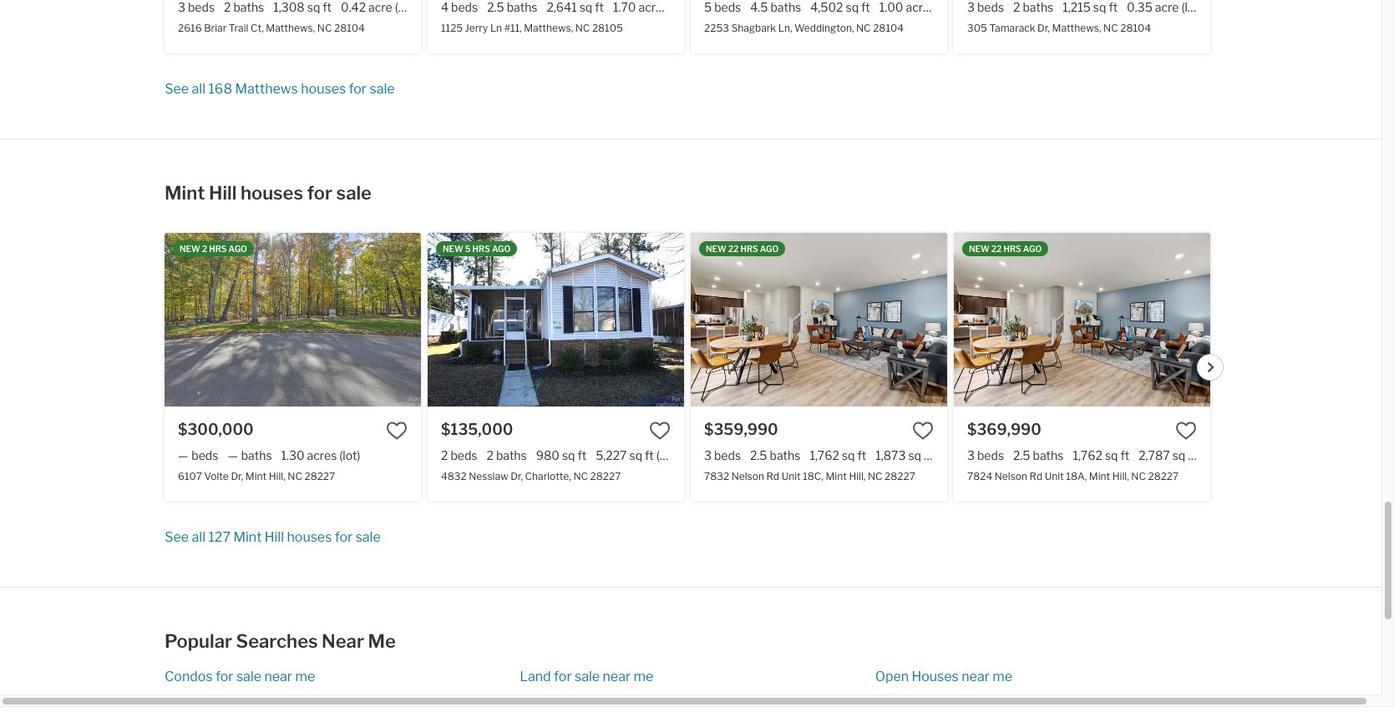 Task type: describe. For each thing, give the bounding box(es) containing it.
1,762 for $369,990
[[1073, 449, 1103, 463]]

favorite button image for $300,000
[[386, 421, 408, 442]]

mint right 127 in the left of the page
[[234, 530, 262, 545]]

3 me from the left
[[993, 669, 1013, 685]]

5,227
[[596, 449, 627, 463]]

168
[[208, 81, 232, 97]]

980
[[536, 449, 560, 463]]

condos
[[165, 669, 213, 685]]

mint hill houses for sale
[[165, 182, 372, 204]]

favorite button checkbox for $300,000
[[386, 421, 408, 442]]

1 vertical spatial hill
[[265, 530, 284, 545]]

all for 127
[[192, 530, 206, 545]]

sq for 2,787 sq ft (lot)
[[1106, 449, 1119, 463]]

1,762 for $359,990
[[810, 449, 840, 463]]

0.35 acre (lot)
[[1127, 0, 1203, 15]]

4,502
[[811, 0, 844, 15]]

4
[[441, 0, 449, 15]]

nc down 1.30
[[288, 470, 302, 483]]

3 28227 from the left
[[885, 470, 916, 483]]

mint right 18c,
[[826, 470, 847, 483]]

1.00 acre (lot)
[[880, 0, 954, 15]]

0 vertical spatial houses
[[301, 81, 346, 97]]

houses
[[912, 669, 959, 685]]

next image
[[1206, 362, 1216, 372]]

2.5 for $369,990
[[1014, 449, 1031, 463]]

condos for sale near me
[[165, 669, 315, 685]]

2 for 1,215
[[1014, 0, 1021, 15]]

2 28227 from the left
[[591, 470, 621, 483]]

#11,
[[505, 21, 522, 34]]

all for 168
[[192, 81, 206, 97]]

beds for 0.42
[[188, 0, 215, 15]]

2 vertical spatial houses
[[287, 530, 332, 545]]

rd for $359,990
[[767, 470, 780, 483]]

briar
[[204, 21, 227, 34]]

1,873
[[876, 449, 906, 463]]

0.42 acre (lot)
[[341, 0, 416, 15]]

baths for 1.00 acre (lot)
[[771, 0, 802, 15]]

beds for 5,227
[[451, 449, 478, 463]]

6107
[[178, 470, 202, 483]]

(lot) left 5 beds
[[671, 0, 692, 15]]

4 hrs from the left
[[1004, 244, 1022, 254]]

beds for 1.00
[[715, 0, 741, 15]]

4.5 baths
[[751, 0, 802, 15]]

1.70
[[613, 0, 636, 15]]

305 tamarack dr, matthews, nc 28104
[[968, 21, 1152, 34]]

127
[[208, 530, 231, 545]]

1,762 sq ft for $359,990
[[810, 449, 867, 463]]

open
[[876, 669, 909, 685]]

mint down — baths on the bottom
[[246, 470, 267, 483]]

sq right 1,873 at the bottom of the page
[[909, 449, 922, 463]]

1,215 sq ft
[[1063, 0, 1118, 15]]

1,215
[[1063, 0, 1091, 15]]

photo of 4832 nesslaw dr, charlotte, nc 28227 image
[[428, 233, 684, 407]]

4 new from the left
[[969, 244, 990, 254]]

— for — beds
[[178, 449, 188, 463]]

nelson for $359,990
[[732, 470, 765, 483]]

near for condos for sale
[[264, 669, 292, 685]]

favorite button checkbox for $135,000
[[649, 421, 671, 442]]

volte
[[204, 470, 229, 483]]

me for land for sale near me
[[634, 669, 654, 685]]

new 2 hrs ago
[[180, 244, 247, 254]]

1 22 from the left
[[729, 244, 739, 254]]

baths for 0.35 acre (lot)
[[1023, 0, 1054, 15]]

land
[[520, 669, 551, 685]]

sq right '5,227'
[[630, 449, 643, 463]]

0.35
[[1127, 0, 1153, 15]]

(lot) right 1.30
[[340, 449, 361, 463]]

(lot) right 1,873 at the bottom of the page
[[936, 449, 957, 463]]

baths for 5,227 sq ft (lot)
[[496, 449, 527, 463]]

sq for 0.35 acre (lot)
[[1094, 0, 1107, 15]]

2 for 1,308
[[224, 0, 231, 15]]

1,308 sq ft
[[274, 0, 332, 15]]

2,641 sq ft
[[547, 0, 604, 15]]

nc down 1,873 at the bottom of the page
[[868, 470, 883, 483]]

baths for 1,873 sq ft (lot)
[[770, 449, 801, 463]]

4 28227 from the left
[[1149, 470, 1179, 483]]

hrs for $135,000
[[473, 244, 490, 254]]

0 vertical spatial hill
[[209, 182, 237, 204]]

3 matthews, from the left
[[1053, 21, 1102, 34]]

5 beds
[[705, 0, 741, 15]]

1.70 acres (lot)
[[613, 0, 692, 15]]

next button image
[[1181, 314, 1198, 330]]

nelson for $369,990
[[995, 470, 1028, 483]]

sq for 5,227 sq ft (lot)
[[562, 449, 575, 463]]

18c,
[[803, 470, 824, 483]]

3 beds for 0.42 acre (lot)
[[178, 0, 215, 15]]

6107 volte dr, mint hill, nc 28227
[[178, 470, 335, 483]]

5,227 sq ft (lot)
[[596, 449, 678, 463]]

305
[[968, 21, 988, 34]]

see for see all 127 mint hill houses for sale
[[165, 530, 189, 545]]

2616
[[178, 21, 202, 34]]

0 horizontal spatial 5
[[465, 244, 471, 254]]

1.30
[[281, 449, 305, 463]]

1125 jerry ln #11, matthews, nc 28105
[[441, 21, 623, 34]]

dr, for $300,000
[[231, 470, 243, 483]]

near
[[322, 631, 364, 652]]

nc down 1,308 sq ft
[[317, 21, 332, 34]]

(lot) right '1.00'
[[933, 0, 954, 15]]

3 beds for 2,787 sq ft (lot)
[[968, 449, 1005, 463]]

2,787 sq ft (lot)
[[1139, 449, 1221, 463]]

matthews
[[235, 81, 298, 97]]

1.00
[[880, 0, 904, 15]]

sq for 1.00 acre (lot)
[[846, 0, 859, 15]]

2253
[[705, 21, 730, 34]]

$359,990
[[705, 421, 779, 439]]

4832 nesslaw dr, charlotte, nc 28227
[[441, 470, 621, 483]]

18a,
[[1067, 470, 1087, 483]]

baths for 1.70 acres (lot)
[[507, 0, 538, 15]]

1 28227 from the left
[[305, 470, 335, 483]]

2 baths for 980 sq ft
[[487, 449, 527, 463]]

1,308
[[274, 0, 305, 15]]

tamarack
[[990, 21, 1036, 34]]

0 horizontal spatial 2.5 baths
[[487, 0, 538, 15]]

1.30 acres (lot)
[[281, 449, 361, 463]]

ft right 1,873 at the bottom of the page
[[924, 449, 933, 463]]

$369,990
[[968, 421, 1042, 439]]

ago for $359,990
[[760, 244, 779, 254]]

2,787
[[1139, 449, 1171, 463]]

baths up "6107 volte dr, mint hill, nc 28227"
[[241, 449, 272, 463]]

7824 nelson rd unit 18a, mint hill, nc 28227
[[968, 470, 1179, 483]]

ft for 2,787
[[1121, 449, 1130, 463]]

beds for 1,873
[[715, 449, 741, 463]]

acres for 1.70
[[639, 0, 669, 15]]

ft down favorite button image
[[1189, 449, 1198, 463]]

ft right '5,227'
[[645, 449, 654, 463]]

1 new 22 hrs ago from the left
[[706, 244, 779, 254]]

hrs for $359,990
[[741, 244, 759, 254]]

— baths
[[228, 449, 272, 463]]

2 beds
[[441, 449, 478, 463]]

favorite button image for $135,000
[[649, 421, 671, 442]]

28104 for 3 beds
[[1121, 21, 1152, 34]]

7832 nelson rd unit 18c, mint hill, nc 28227
[[705, 470, 916, 483]]

charlotte,
[[525, 470, 572, 483]]

new for $135,000
[[443, 244, 464, 254]]

ln,
[[779, 21, 793, 34]]

4.5
[[751, 0, 768, 15]]

— for — baths
[[228, 449, 238, 463]]

nc down 1,215 sq ft
[[1104, 21, 1119, 34]]

popular searches near me
[[165, 631, 396, 652]]

near for land for sale
[[603, 669, 631, 685]]

ft for 1,873
[[858, 449, 867, 463]]

favorite button checkbox for $369,990
[[1176, 421, 1198, 442]]



Task type: vqa. For each thing, say whether or not it's contained in the screenshot.


Task type: locate. For each thing, give the bounding box(es) containing it.
2 28104 from the left
[[873, 21, 904, 34]]

sq right the 980
[[562, 449, 575, 463]]

ago
[[229, 244, 247, 254], [492, 244, 511, 254], [760, 244, 779, 254], [1024, 244, 1042, 254]]

0 horizontal spatial favorite button image
[[386, 421, 408, 442]]

ft left 0.42
[[323, 0, 332, 15]]

1 ago from the left
[[229, 244, 247, 254]]

beds up 305
[[978, 0, 1005, 15]]

4,502 sq ft
[[811, 0, 871, 15]]

2 new from the left
[[443, 244, 464, 254]]

dr, right nesslaw on the left of the page
[[511, 470, 523, 483]]

0 horizontal spatial near
[[264, 669, 292, 685]]

new 22 hrs ago
[[706, 244, 779, 254], [969, 244, 1042, 254]]

1 hrs from the left
[[209, 244, 227, 254]]

ft for 0.35
[[1109, 0, 1118, 15]]

3 beds up 305
[[968, 0, 1005, 15]]

acre for 0.35
[[1156, 0, 1180, 15]]

1 horizontal spatial 1,762 sq ft
[[1073, 449, 1130, 463]]

28227
[[305, 470, 335, 483], [591, 470, 621, 483], [885, 470, 916, 483], [1149, 470, 1179, 483]]

matthews, down 2,641
[[524, 21, 573, 34]]

2.5 baths for $359,990
[[751, 449, 801, 463]]

2 me from the left
[[634, 669, 654, 685]]

2616 briar trail ct, matthews, nc 28104
[[178, 21, 365, 34]]

1 new from the left
[[180, 244, 200, 254]]

baths
[[234, 0, 264, 15], [507, 0, 538, 15], [771, 0, 802, 15], [1023, 0, 1054, 15], [241, 449, 272, 463], [496, 449, 527, 463], [770, 449, 801, 463], [1033, 449, 1064, 463]]

favorite button image up 5,227 sq ft (lot)
[[649, 421, 671, 442]]

2 22 from the left
[[992, 244, 1002, 254]]

me for condos for sale near me
[[295, 669, 315, 685]]

3 near from the left
[[962, 669, 990, 685]]

2 horizontal spatial 2.5
[[1014, 449, 1031, 463]]

2 favorite button image from the left
[[649, 421, 671, 442]]

rd left 18c,
[[767, 470, 780, 483]]

(lot) right 0.35
[[1182, 0, 1203, 15]]

favorite button checkbox for $359,990
[[913, 421, 934, 442]]

0 horizontal spatial 2 baths
[[224, 0, 264, 15]]

ft left 0.35
[[1109, 0, 1118, 15]]

baths for 0.42 acre (lot)
[[234, 0, 264, 15]]

1 1,762 from the left
[[810, 449, 840, 463]]

— up volte at the bottom left of the page
[[228, 449, 238, 463]]

2.5 baths for $369,990
[[1014, 449, 1064, 463]]

2 — from the left
[[228, 449, 238, 463]]

baths up 7824 nelson rd unit 18a, mint hill, nc 28227
[[1033, 449, 1064, 463]]

$135,000
[[441, 421, 513, 439]]

980 sq ft
[[536, 449, 587, 463]]

dr, for $135,000
[[511, 470, 523, 483]]

unit left 18a,
[[1045, 470, 1064, 483]]

3 beds for 1,873 sq ft (lot)
[[705, 449, 741, 463]]

2
[[224, 0, 231, 15], [1014, 0, 1021, 15], [202, 244, 207, 254], [441, 449, 448, 463], [487, 449, 494, 463]]

1125
[[441, 21, 463, 34]]

beds up volte at the bottom left of the page
[[192, 449, 218, 463]]

3 up 7832
[[705, 449, 712, 463]]

2253 shagbark ln, weddington, nc 28104
[[705, 21, 904, 34]]

3 for 2,787 sq ft (lot)
[[968, 449, 975, 463]]

1 see from the top
[[165, 81, 189, 97]]

baths up 4832 nesslaw dr, charlotte, nc 28227 at the bottom left of the page
[[496, 449, 527, 463]]

2 baths up trail
[[224, 0, 264, 15]]

beds for 0.35
[[978, 0, 1005, 15]]

favorite button image
[[386, 421, 408, 442], [649, 421, 671, 442], [913, 421, 934, 442]]

1,762 sq ft up 18c,
[[810, 449, 867, 463]]

1 horizontal spatial 5
[[705, 0, 712, 15]]

1,762 sq ft
[[810, 449, 867, 463], [1073, 449, 1130, 463]]

ft for 0.42
[[323, 0, 332, 15]]

beds for 2,787
[[978, 449, 1005, 463]]

2 horizontal spatial 2.5 baths
[[1014, 449, 1064, 463]]

2 acre from the left
[[906, 0, 930, 15]]

1,762 up 18a,
[[1073, 449, 1103, 463]]

3 acre from the left
[[1156, 0, 1180, 15]]

sq
[[307, 0, 320, 15], [580, 0, 593, 15], [846, 0, 859, 15], [1094, 0, 1107, 15], [562, 449, 575, 463], [630, 449, 643, 463], [842, 449, 855, 463], [909, 449, 922, 463], [1106, 449, 1119, 463], [1173, 449, 1186, 463]]

1 horizontal spatial acres
[[639, 0, 669, 15]]

2 baths for 1,215 sq ft
[[1014, 0, 1054, 15]]

favorite button image for $359,990
[[913, 421, 934, 442]]

7832
[[705, 470, 730, 483]]

sale
[[370, 81, 395, 97], [336, 182, 372, 204], [356, 530, 381, 545], [236, 669, 262, 685], [575, 669, 600, 685]]

hill,
[[269, 470, 286, 483], [849, 470, 866, 483], [1113, 470, 1130, 483]]

searches
[[236, 631, 318, 652]]

new for $359,990
[[706, 244, 727, 254]]

see for see all 168 matthews houses for sale
[[165, 81, 189, 97]]

favorite button checkbox
[[386, 421, 408, 442], [913, 421, 934, 442]]

favorite button checkbox up 5,227 sq ft (lot)
[[649, 421, 671, 442]]

hrs
[[209, 244, 227, 254], [473, 244, 490, 254], [741, 244, 759, 254], [1004, 244, 1022, 254]]

1 vertical spatial all
[[192, 530, 206, 545]]

sq left 1,873 at the bottom of the page
[[842, 449, 855, 463]]

0 vertical spatial all
[[192, 81, 206, 97]]

land for sale near me
[[520, 669, 654, 685]]

2 favorite button checkbox from the left
[[913, 421, 934, 442]]

3 favorite button image from the left
[[913, 421, 934, 442]]

1 nelson from the left
[[732, 470, 765, 483]]

1 favorite button checkbox from the left
[[386, 421, 408, 442]]

beds up 7832
[[715, 449, 741, 463]]

ago for $135,000
[[492, 244, 511, 254]]

1 — from the left
[[178, 449, 188, 463]]

28104 down '1.00'
[[873, 21, 904, 34]]

2 baths
[[224, 0, 264, 15], [1014, 0, 1054, 15], [487, 449, 527, 463]]

favorite button image
[[1176, 421, 1198, 442]]

2 all from the top
[[192, 530, 206, 545]]

1 vertical spatial 5
[[465, 244, 471, 254]]

1 horizontal spatial acre
[[906, 0, 930, 15]]

baths up ln,
[[771, 0, 802, 15]]

28105
[[592, 21, 623, 34]]

1 acre from the left
[[369, 0, 392, 15]]

sq right 1,215 in the right top of the page
[[1094, 0, 1107, 15]]

sq right 2,787
[[1173, 449, 1186, 463]]

3 for 1,873 sq ft (lot)
[[705, 449, 712, 463]]

matthews, for 2,641
[[524, 21, 573, 34]]

favorite button checkbox up 2,787 sq ft (lot)
[[1176, 421, 1198, 442]]

acre right 0.35
[[1156, 0, 1180, 15]]

nc down 980 sq ft
[[574, 470, 588, 483]]

2 rd from the left
[[1030, 470, 1043, 483]]

4832
[[441, 470, 467, 483]]

shagbark
[[732, 21, 776, 34]]

beds for 1.70
[[451, 0, 478, 15]]

28104
[[334, 21, 365, 34], [873, 21, 904, 34], [1121, 21, 1152, 34]]

rd left 18a,
[[1030, 470, 1043, 483]]

1 1,762 sq ft from the left
[[810, 449, 867, 463]]

28104 down 0.35
[[1121, 21, 1152, 34]]

ft for 1.70
[[595, 0, 604, 15]]

28227 down 1,873 at the bottom of the page
[[885, 470, 916, 483]]

0 horizontal spatial hill
[[209, 182, 237, 204]]

2 horizontal spatial 2 baths
[[1014, 0, 1054, 15]]

1 horizontal spatial rd
[[1030, 470, 1043, 483]]

— beds
[[178, 449, 218, 463]]

baths up 305 tamarack dr, matthews, nc 28104
[[1023, 0, 1054, 15]]

popular
[[165, 631, 232, 652]]

beds up 2616
[[188, 0, 215, 15]]

2 1,762 sq ft from the left
[[1073, 449, 1130, 463]]

2 horizontal spatial dr,
[[1038, 21, 1050, 34]]

0 horizontal spatial 22
[[729, 244, 739, 254]]

1 horizontal spatial favorite button checkbox
[[913, 421, 934, 442]]

all left 168
[[192, 81, 206, 97]]

1 28104 from the left
[[334, 21, 365, 34]]

matthews, for 1,308
[[266, 21, 315, 34]]

1 matthews, from the left
[[266, 21, 315, 34]]

dr,
[[1038, 21, 1050, 34], [231, 470, 243, 483], [511, 470, 523, 483]]

0.42
[[341, 0, 366, 15]]

acres for 1.30
[[307, 449, 337, 463]]

0 vertical spatial acres
[[639, 0, 669, 15]]

hill right 127 in the left of the page
[[265, 530, 284, 545]]

4 beds
[[441, 0, 478, 15]]

2 horizontal spatial 28104
[[1121, 21, 1152, 34]]

near down searches
[[264, 669, 292, 685]]

favorite button image up 1,873 sq ft (lot)
[[913, 421, 934, 442]]

3 up 2616
[[178, 0, 186, 15]]

1 horizontal spatial new 22 hrs ago
[[969, 244, 1042, 254]]

2.5 for $359,990
[[751, 449, 768, 463]]

2 nelson from the left
[[995, 470, 1028, 483]]

acre right '1.00'
[[906, 0, 930, 15]]

beds up 4832
[[451, 449, 478, 463]]

hill, for $359,990
[[849, 470, 866, 483]]

all left 127 in the left of the page
[[192, 530, 206, 545]]

open houses near me
[[876, 669, 1013, 685]]

3 beds
[[178, 0, 215, 15], [968, 0, 1005, 15], [705, 449, 741, 463], [968, 449, 1005, 463]]

0 horizontal spatial hill,
[[269, 470, 286, 483]]

hill up new 2 hrs ago
[[209, 182, 237, 204]]

—
[[178, 449, 188, 463], [228, 449, 238, 463]]

nesslaw
[[469, 470, 509, 483]]

ft for 5,227
[[578, 449, 587, 463]]

ago for $300,000
[[229, 244, 247, 254]]

0 horizontal spatial acre
[[369, 0, 392, 15]]

1 horizontal spatial 2.5
[[751, 449, 768, 463]]

1 hill, from the left
[[269, 470, 286, 483]]

acre right 0.42
[[369, 0, 392, 15]]

0 vertical spatial see
[[165, 81, 189, 97]]

see left 168
[[165, 81, 189, 97]]

mint
[[165, 182, 205, 204], [246, 470, 267, 483], [826, 470, 847, 483], [1090, 470, 1111, 483], [234, 530, 262, 545]]

7824
[[968, 470, 993, 483]]

3 28104 from the left
[[1121, 21, 1152, 34]]

weddington,
[[795, 21, 854, 34]]

1 horizontal spatial favorite button image
[[649, 421, 671, 442]]

2 horizontal spatial hill,
[[1113, 470, 1130, 483]]

2 unit from the left
[[1045, 470, 1064, 483]]

sq left 2,787
[[1106, 449, 1119, 463]]

nc down "2,641 sq ft"
[[576, 21, 590, 34]]

baths up 7832 nelson rd unit 18c, mint hill, nc 28227
[[770, 449, 801, 463]]

(lot) right '5,227'
[[657, 449, 678, 463]]

unit for $369,990
[[1045, 470, 1064, 483]]

2 baths for 1,308 sq ft
[[224, 0, 264, 15]]

me
[[295, 669, 315, 685], [634, 669, 654, 685], [993, 669, 1013, 685]]

ln
[[490, 21, 502, 34]]

28104 down 0.42
[[334, 21, 365, 34]]

2.5 down $369,990
[[1014, 449, 1031, 463]]

1 me from the left
[[295, 669, 315, 685]]

28104 for 5 beds
[[873, 21, 904, 34]]

0 horizontal spatial acres
[[307, 449, 337, 463]]

3 for 0.35 acre (lot)
[[968, 0, 975, 15]]

0 horizontal spatial rd
[[767, 470, 780, 483]]

ft left '5,227'
[[578, 449, 587, 463]]

3 ago from the left
[[760, 244, 779, 254]]

trail
[[229, 21, 249, 34]]

hill
[[209, 182, 237, 204], [265, 530, 284, 545]]

2 for 980
[[487, 449, 494, 463]]

1,873 sq ft (lot)
[[876, 449, 957, 463]]

2 hill, from the left
[[849, 470, 866, 483]]

new for $300,000
[[180, 244, 200, 254]]

favorite button checkbox left $135,000
[[386, 421, 408, 442]]

2 horizontal spatial near
[[962, 669, 990, 685]]

1 horizontal spatial —
[[228, 449, 238, 463]]

hill, right 18c,
[[849, 470, 866, 483]]

2 see from the top
[[165, 530, 189, 545]]

ft left '1.00'
[[862, 0, 871, 15]]

0 horizontal spatial —
[[178, 449, 188, 463]]

matthews, down 1,215 in the right top of the page
[[1053, 21, 1102, 34]]

2 horizontal spatial me
[[993, 669, 1013, 685]]

1 horizontal spatial favorite button checkbox
[[1176, 421, 1198, 442]]

(lot) right 2,787
[[1200, 449, 1221, 463]]

1,762 up 18c,
[[810, 449, 840, 463]]

0 horizontal spatial 1,762 sq ft
[[810, 449, 867, 463]]

rd for $369,990
[[1030, 470, 1043, 483]]

2 horizontal spatial matthews,
[[1053, 21, 1102, 34]]

(lot)
[[395, 0, 416, 15], [671, 0, 692, 15], [933, 0, 954, 15], [1182, 0, 1203, 15], [340, 449, 361, 463], [657, 449, 678, 463], [936, 449, 957, 463], [1200, 449, 1221, 463]]

dr, right tamarack
[[1038, 21, 1050, 34]]

1 horizontal spatial 28104
[[873, 21, 904, 34]]

mint up new 2 hrs ago
[[165, 182, 205, 204]]

baths for 2,787 sq ft (lot)
[[1033, 449, 1064, 463]]

jerry
[[465, 21, 488, 34]]

1 horizontal spatial 2.5 baths
[[751, 449, 801, 463]]

houses right matthews
[[301, 81, 346, 97]]

1 horizontal spatial nelson
[[995, 470, 1028, 483]]

0 horizontal spatial 28104
[[334, 21, 365, 34]]

beds right 4
[[451, 0, 478, 15]]

3 up 305
[[968, 0, 975, 15]]

ct,
[[251, 21, 264, 34]]

nc down "4,502 sq ft"
[[857, 21, 871, 34]]

hill, right 18a,
[[1113, 470, 1130, 483]]

2 1,762 from the left
[[1073, 449, 1103, 463]]

sq right 1,308 at top
[[307, 0, 320, 15]]

2 horizontal spatial acre
[[1156, 0, 1180, 15]]

ft for 1.00
[[862, 0, 871, 15]]

2 near from the left
[[603, 669, 631, 685]]

1 horizontal spatial hill,
[[849, 470, 866, 483]]

1 rd from the left
[[767, 470, 780, 483]]

near right the land
[[603, 669, 631, 685]]

0 horizontal spatial dr,
[[231, 470, 243, 483]]

2 baths up tamarack
[[1014, 0, 1054, 15]]

5
[[705, 0, 712, 15], [465, 244, 471, 254]]

acre for 0.42
[[369, 0, 392, 15]]

houses up new 2 hrs ago
[[241, 182, 303, 204]]

4 ago from the left
[[1024, 244, 1042, 254]]

unit left 18c,
[[782, 470, 801, 483]]

all
[[192, 81, 206, 97], [192, 530, 206, 545]]

0 horizontal spatial nelson
[[732, 470, 765, 483]]

1 horizontal spatial unit
[[1045, 470, 1064, 483]]

1 horizontal spatial dr,
[[511, 470, 523, 483]]

2,641
[[547, 0, 577, 15]]

1 all from the top
[[192, 81, 206, 97]]

see all 127 mint hill houses for sale
[[165, 530, 381, 545]]

beds
[[188, 0, 215, 15], [451, 0, 478, 15], [715, 0, 741, 15], [978, 0, 1005, 15], [192, 449, 218, 463], [451, 449, 478, 463], [715, 449, 741, 463], [978, 449, 1005, 463]]

acre for 1.00
[[906, 0, 930, 15]]

1 unit from the left
[[782, 470, 801, 483]]

0 horizontal spatial new 22 hrs ago
[[706, 244, 779, 254]]

1 horizontal spatial hill
[[265, 530, 284, 545]]

0 vertical spatial 5
[[705, 0, 712, 15]]

sq right 4,502
[[846, 0, 859, 15]]

hill, for $369,990
[[1113, 470, 1130, 483]]

me
[[368, 631, 396, 652]]

nc down 2,787
[[1132, 470, 1146, 483]]

3 beds for 0.35 acre (lot)
[[968, 0, 1005, 15]]

3 new from the left
[[706, 244, 727, 254]]

1 horizontal spatial 1,762
[[1073, 449, 1103, 463]]

nelson right "7824"
[[995, 470, 1028, 483]]

sq for 0.42 acre (lot)
[[307, 0, 320, 15]]

2.5 baths up #11,
[[487, 0, 538, 15]]

2 horizontal spatial favorite button image
[[913, 421, 934, 442]]

rd
[[767, 470, 780, 483], [1030, 470, 1043, 483]]

1 vertical spatial acres
[[307, 449, 337, 463]]

acre
[[369, 0, 392, 15], [906, 0, 930, 15], [1156, 0, 1180, 15]]

beds up "7824"
[[978, 449, 1005, 463]]

0 horizontal spatial 1,762
[[810, 449, 840, 463]]

1 favorite button checkbox from the left
[[649, 421, 671, 442]]

1,762 sq ft for $369,990
[[1073, 449, 1130, 463]]

unit for $359,990
[[782, 470, 801, 483]]

near right houses
[[962, 669, 990, 685]]

sq right 2,641
[[580, 0, 593, 15]]

sq for 1.70 acres (lot)
[[580, 0, 593, 15]]

2 hrs from the left
[[473, 244, 490, 254]]

1 vertical spatial houses
[[241, 182, 303, 204]]

ft left 2,787
[[1121, 449, 1130, 463]]

favorite button checkbox up 1,873 sq ft (lot)
[[913, 421, 934, 442]]

sq for 1,873 sq ft (lot)
[[842, 449, 855, 463]]

1,762 sq ft up 18a,
[[1073, 449, 1130, 463]]

ft
[[323, 0, 332, 15], [595, 0, 604, 15], [862, 0, 871, 15], [1109, 0, 1118, 15], [578, 449, 587, 463], [645, 449, 654, 463], [858, 449, 867, 463], [924, 449, 933, 463], [1121, 449, 1130, 463], [1189, 449, 1198, 463]]

hrs for $300,000
[[209, 244, 227, 254]]

2 favorite button checkbox from the left
[[1176, 421, 1198, 442]]

3 beds up 2616
[[178, 0, 215, 15]]

photo of 6107 volte dr, mint hill, nc 28227 image
[[165, 233, 421, 407]]

2 new 22 hrs ago from the left
[[969, 244, 1042, 254]]

(lot) left 4
[[395, 0, 416, 15]]

0 horizontal spatial 2.5
[[487, 0, 504, 15]]

2 matthews, from the left
[[524, 21, 573, 34]]

1 favorite button image from the left
[[386, 421, 408, 442]]

previous button image
[[968, 314, 984, 330]]

2.5
[[487, 0, 504, 15], [751, 449, 768, 463], [1014, 449, 1031, 463]]

3 for 0.42 acre (lot)
[[178, 0, 186, 15]]

new 5 hrs ago
[[443, 244, 511, 254]]

1 near from the left
[[264, 669, 292, 685]]

see all 168 matthews houses for sale
[[165, 81, 395, 97]]

3 beds up 7832
[[705, 449, 741, 463]]

near
[[264, 669, 292, 685], [603, 669, 631, 685], [962, 669, 990, 685]]

1 horizontal spatial 22
[[992, 244, 1002, 254]]

$300,000
[[178, 421, 254, 439]]

3 hill, from the left
[[1113, 470, 1130, 483]]

28227 down 1.30 acres (lot)
[[305, 470, 335, 483]]

3 hrs from the left
[[741, 244, 759, 254]]

mint right 18a,
[[1090, 470, 1111, 483]]

1 horizontal spatial me
[[634, 669, 654, 685]]

nc
[[317, 21, 332, 34], [576, 21, 590, 34], [857, 21, 871, 34], [1104, 21, 1119, 34], [288, 470, 302, 483], [574, 470, 588, 483], [868, 470, 883, 483], [1132, 470, 1146, 483]]

favorite button checkbox
[[649, 421, 671, 442], [1176, 421, 1198, 442]]

2 ago from the left
[[492, 244, 511, 254]]

0 horizontal spatial favorite button checkbox
[[649, 421, 671, 442]]

0 horizontal spatial favorite button checkbox
[[386, 421, 408, 442]]

1 horizontal spatial 2 baths
[[487, 449, 527, 463]]

0 horizontal spatial unit
[[782, 470, 801, 483]]

ft up "28105"
[[595, 0, 604, 15]]

favorite button image left $135,000
[[386, 421, 408, 442]]

0 horizontal spatial matthews,
[[266, 21, 315, 34]]

baths up #11,
[[507, 0, 538, 15]]

photo of 7824 nelson rd unit 18a, mint hill, nc 28227 image
[[954, 233, 1211, 407]]

1 horizontal spatial matthews,
[[524, 21, 573, 34]]

1 vertical spatial see
[[165, 530, 189, 545]]

photo of 7832 nelson rd unit 18c, mint hill, nc 28227 image
[[691, 233, 948, 407]]

1 horizontal spatial near
[[603, 669, 631, 685]]

0 horizontal spatial me
[[295, 669, 315, 685]]

ft left 1,873 at the bottom of the page
[[858, 449, 867, 463]]



